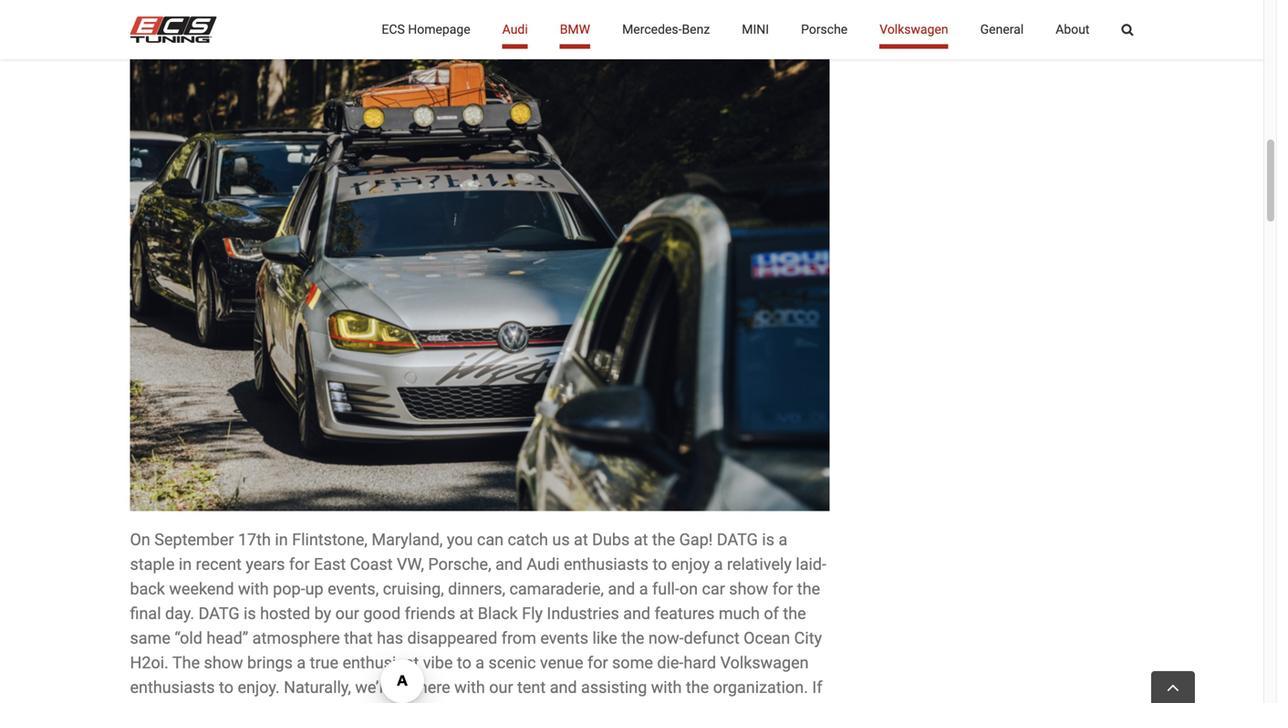 Task type: vqa. For each thing, say whether or not it's contained in the screenshot.
Engines
no



Task type: locate. For each thing, give the bounding box(es) containing it.
porsche link
[[802, 0, 848, 59]]

2 horizontal spatial at
[[634, 531, 648, 550]]

volkswagen left general
[[880, 22, 949, 37]]

to up "full-"
[[653, 555, 668, 574]]

enthusiast
[[343, 654, 419, 673], [352, 703, 428, 704]]

naturally,
[[284, 679, 351, 698]]

events,
[[328, 580, 379, 599]]

on
[[130, 531, 150, 550]]

1 horizontal spatial datg
[[717, 531, 758, 550]]

with down years
[[238, 580, 269, 599]]

car
[[702, 580, 726, 599], [325, 703, 348, 704]]

you down assisting
[[615, 703, 641, 704]]

catch
[[508, 531, 549, 550]]

brings
[[247, 654, 293, 673]]

a
[[779, 531, 788, 550], [715, 555, 723, 574], [640, 580, 649, 599], [297, 654, 306, 673], [476, 654, 485, 673], [560, 703, 569, 704]]

ocean
[[744, 629, 791, 648]]

you're
[[130, 703, 174, 704]]

1 horizontal spatial in
[[275, 531, 288, 550]]

years
[[246, 555, 285, 574]]

enthusiast down has
[[343, 654, 419, 673]]

0 horizontal spatial in
[[179, 555, 192, 574]]

the up some
[[622, 629, 645, 648]]

audi up the camaraderie,
[[527, 555, 560, 574]]

flintstone,
[[292, 531, 368, 550]]

cruising,
[[383, 580, 444, 599]]

same
[[130, 629, 171, 648]]

to right the want
[[724, 703, 739, 704]]

at
[[574, 531, 589, 550], [634, 531, 648, 550], [460, 605, 474, 624]]

if
[[813, 679, 823, 698]]

in down september
[[179, 555, 192, 574]]

datg up the head"
[[199, 605, 240, 624]]

at right us
[[574, 531, 589, 550]]

like
[[593, 629, 618, 648]]

0 vertical spatial datg
[[717, 531, 758, 550]]

organization.
[[714, 679, 809, 698]]

1 horizontal spatial is
[[544, 703, 556, 704]]

0 vertical spatial enthusiasts
[[564, 555, 649, 574]]

volkswagen link
[[880, 0, 949, 59]]

you
[[447, 531, 473, 550], [615, 703, 641, 704]]

"old
[[175, 629, 203, 648]]

0 horizontal spatial volkswagen
[[721, 654, 809, 673]]

with up don't at the right bottom of the page
[[652, 679, 682, 698]]

to right vibe
[[457, 654, 472, 673]]

0 horizontal spatial is
[[244, 605, 256, 624]]

ecs tuning logo image
[[130, 16, 217, 43]]

there
[[413, 679, 451, 698]]

our down scenic
[[490, 679, 514, 698]]

0 vertical spatial show
[[730, 580, 769, 599]]

die-
[[658, 654, 684, 673]]

ecs homepage link
[[382, 0, 471, 59]]

hosted
[[260, 605, 311, 624]]

with up weekends,
[[455, 679, 485, 698]]

0 vertical spatial our
[[336, 605, 360, 624]]

0 horizontal spatial you
[[447, 531, 473, 550]]

is
[[762, 531, 775, 550], [244, 605, 256, 624], [544, 703, 556, 704]]

with
[[238, 580, 269, 599], [455, 679, 485, 698], [652, 679, 682, 698]]

volkswagen
[[880, 22, 949, 37], [721, 654, 809, 673]]

a left scenic
[[476, 654, 485, 673]]

by
[[315, 605, 331, 624]]

coast
[[350, 555, 393, 574]]

head"
[[207, 629, 248, 648]]

the right of
[[784, 605, 807, 624]]

the
[[172, 654, 200, 673]]

the left gap!
[[653, 531, 676, 550]]

and down can
[[496, 555, 523, 574]]

you up porsche,
[[447, 531, 473, 550]]

in right 17th
[[275, 531, 288, 550]]

1 horizontal spatial car
[[702, 580, 726, 599]]

good
[[364, 605, 401, 624]]

2 horizontal spatial for
[[773, 580, 794, 599]]

show up the much
[[730, 580, 769, 599]]

the
[[653, 531, 676, 550], [798, 580, 821, 599], [784, 605, 807, 624], [622, 629, 645, 648], [686, 679, 709, 698]]

we'll
[[355, 679, 387, 698]]

0 vertical spatial enthusiast
[[343, 654, 419, 673]]

disappeared
[[408, 629, 498, 648]]

for up of
[[773, 580, 794, 599]]

1 vertical spatial datg
[[199, 605, 240, 624]]

enthusiast down be
[[352, 703, 428, 704]]

0 horizontal spatial show
[[204, 654, 243, 673]]

is right this
[[544, 703, 556, 704]]

a left the true on the bottom of page
[[297, 654, 306, 673]]

datg up relatively
[[717, 531, 758, 550]]

1 horizontal spatial with
[[455, 679, 485, 698]]

mercedes-benz link
[[623, 0, 710, 59]]

staple
[[130, 555, 175, 574]]

0 horizontal spatial our
[[336, 605, 360, 624]]

1 vertical spatial our
[[490, 679, 514, 698]]

1 horizontal spatial volkswagen
[[880, 22, 949, 37]]

1 vertical spatial show
[[204, 654, 243, 673]]

this
[[513, 703, 540, 704]]

at right the dubs
[[634, 531, 648, 550]]

back
[[130, 580, 165, 599]]

in
[[275, 531, 288, 550], [179, 555, 192, 574]]

day.
[[165, 605, 195, 624]]

ecs
[[382, 22, 405, 37]]

audi left bmw
[[503, 22, 528, 37]]

2 horizontal spatial is
[[762, 531, 775, 550]]

at down dinners,
[[460, 605, 474, 624]]

car right the on
[[702, 580, 726, 599]]

0 vertical spatial volkswagen
[[880, 22, 949, 37]]

has
[[377, 629, 404, 648]]

general
[[981, 22, 1024, 37]]

much
[[719, 605, 760, 624]]

gap!
[[680, 531, 713, 550]]

atmosphere
[[253, 629, 340, 648]]

for down the "like"
[[588, 654, 608, 673]]

1 horizontal spatial at
[[574, 531, 589, 550]]

for
[[289, 555, 310, 574], [773, 580, 794, 599], [588, 654, 608, 673]]

our right by
[[336, 605, 360, 624]]

1 horizontal spatial show
[[730, 580, 769, 599]]

assisting
[[581, 679, 647, 698]]

0 horizontal spatial for
[[289, 555, 310, 574]]

and
[[496, 555, 523, 574], [608, 580, 636, 599], [624, 605, 651, 624], [550, 679, 577, 698]]

enthusiasts down the dubs
[[564, 555, 649, 574]]

volkswagen down ocean
[[721, 654, 809, 673]]

full-
[[653, 580, 680, 599]]

meet
[[573, 703, 611, 704]]

show down the head"
[[204, 654, 243, 673]]

0 horizontal spatial datg
[[199, 605, 240, 624]]

1 vertical spatial car
[[325, 703, 348, 704]]

scenic
[[489, 654, 536, 673]]

east
[[314, 555, 346, 574]]

1 vertical spatial audi
[[527, 555, 560, 574]]

general link
[[981, 0, 1024, 59]]

car down the naturally,
[[325, 703, 348, 704]]

enthusiasts up into in the left of the page
[[130, 679, 215, 698]]

1 vertical spatial for
[[773, 580, 794, 599]]

dinners,
[[448, 580, 506, 599]]

is up the head"
[[244, 605, 256, 624]]

1 vertical spatial volkswagen
[[721, 654, 809, 673]]

is up relatively
[[762, 531, 775, 550]]

1 horizontal spatial for
[[588, 654, 608, 673]]

show
[[730, 580, 769, 599], [204, 654, 243, 673]]

2 vertical spatial is
[[544, 703, 556, 704]]

h2oi.
[[130, 654, 169, 673]]

for up pop-
[[289, 555, 310, 574]]

0 horizontal spatial car
[[325, 703, 348, 704]]

datg
[[717, 531, 758, 550], [199, 605, 240, 624]]

audi
[[503, 22, 528, 37], [527, 555, 560, 574]]

to up old-
[[219, 679, 234, 698]]

1 vertical spatial you
[[615, 703, 641, 704]]

the down laid-
[[798, 580, 821, 599]]

0 horizontal spatial enthusiasts
[[130, 679, 215, 698]]

us
[[553, 531, 570, 550]]



Task type: describe. For each thing, give the bounding box(es) containing it.
porsche,
[[428, 555, 492, 574]]

1 vertical spatial is
[[244, 605, 256, 624]]

type
[[289, 703, 320, 704]]

and down venue
[[550, 679, 577, 698]]

ecs homepage
[[382, 22, 471, 37]]

17th
[[238, 531, 271, 550]]

pop-
[[273, 580, 305, 599]]

tent
[[518, 679, 546, 698]]

old-
[[209, 703, 236, 704]]

audi link
[[503, 0, 528, 59]]

enjoy
[[672, 555, 710, 574]]

on september 17th in flintstone, maryland, you can catch us at dubs at the gap! datg is a staple in recent years for east coast vw, porsche, and audi enthusiasts to enjoy a relatively laid- back weekend with pop-up events, cruising, dinners, camaraderie, and a full-on car show for the final day. datg is hosted by our good friends at black fly industries and features much of the same "old head" atmosphere that has disappeared from events like the now-defunct ocean city h2oi. the show brings a true enthusiast vibe to a scenic venue for some die-hard volkswagen enthusiasts to enjoy. naturally, we'll be there with our tent and assisting with the organization. if you're into old-school type car enthusiast weekends, this is a meet you don't want to m
[[130, 531, 827, 704]]

the up the want
[[686, 679, 709, 698]]

a left "full-"
[[640, 580, 649, 599]]

a right enjoy
[[715, 555, 723, 574]]

mercedes-
[[623, 22, 682, 37]]

into
[[178, 703, 205, 704]]

final
[[130, 605, 161, 624]]

0 vertical spatial is
[[762, 531, 775, 550]]

a left meet
[[560, 703, 569, 704]]

bmw
[[560, 22, 591, 37]]

vw,
[[397, 555, 424, 574]]

friends
[[405, 605, 456, 624]]

1 horizontal spatial enthusiasts
[[564, 555, 649, 574]]

maryland,
[[372, 531, 443, 550]]

city
[[795, 629, 823, 648]]

events
[[541, 629, 589, 648]]

2 vertical spatial for
[[588, 654, 608, 673]]

dubs
[[593, 531, 630, 550]]

defunct
[[684, 629, 740, 648]]

that
[[344, 629, 373, 648]]

1 horizontal spatial our
[[490, 679, 514, 698]]

porsche
[[802, 22, 848, 37]]

0 vertical spatial car
[[702, 580, 726, 599]]

don't
[[645, 703, 681, 704]]

can
[[477, 531, 504, 550]]

recent
[[196, 555, 242, 574]]

0 horizontal spatial at
[[460, 605, 474, 624]]

0 vertical spatial in
[[275, 531, 288, 550]]

0 horizontal spatial with
[[238, 580, 269, 599]]

homepage
[[408, 22, 471, 37]]

camaraderie,
[[510, 580, 604, 599]]

hard
[[684, 654, 717, 673]]

be
[[391, 679, 409, 698]]

mercedes-benz
[[623, 22, 710, 37]]

0 vertical spatial for
[[289, 555, 310, 574]]

weekends,
[[432, 703, 509, 704]]

black
[[478, 605, 518, 624]]

relatively
[[728, 555, 792, 574]]

weekend
[[169, 580, 234, 599]]

from
[[502, 629, 537, 648]]

about
[[1056, 22, 1090, 37]]

some
[[613, 654, 653, 673]]

on
[[680, 580, 698, 599]]

benz
[[682, 22, 710, 37]]

0 vertical spatial you
[[447, 531, 473, 550]]

true
[[310, 654, 339, 673]]

1 vertical spatial enthusiasts
[[130, 679, 215, 698]]

want
[[685, 703, 720, 704]]

a up relatively
[[779, 531, 788, 550]]

laid-
[[796, 555, 827, 574]]

mini
[[742, 22, 770, 37]]

about link
[[1056, 0, 1090, 59]]

1 vertical spatial in
[[179, 555, 192, 574]]

vibe
[[423, 654, 453, 673]]

school
[[236, 703, 285, 704]]

0 vertical spatial audi
[[503, 22, 528, 37]]

enjoy.
[[238, 679, 280, 698]]

industries
[[547, 605, 620, 624]]

2 horizontal spatial with
[[652, 679, 682, 698]]

and left "full-"
[[608, 580, 636, 599]]

of
[[764, 605, 779, 624]]

mini link
[[742, 0, 770, 59]]

features
[[655, 605, 715, 624]]

september
[[154, 531, 234, 550]]

1 horizontal spatial you
[[615, 703, 641, 704]]

audi inside on september 17th in flintstone, maryland, you can catch us at dubs at the gap! datg is a staple in recent years for east coast vw, porsche, and audi enthusiasts to enjoy a relatively laid- back weekend with pop-up events, cruising, dinners, camaraderie, and a full-on car show for the final day. datg is hosted by our good friends at black fly industries and features much of the same "old head" atmosphere that has disappeared from events like the now-defunct ocean city h2oi. the show brings a true enthusiast vibe to a scenic venue for some die-hard volkswagen enthusiasts to enjoy. naturally, we'll be there with our tent and assisting with the organization. if you're into old-school type car enthusiast weekends, this is a meet you don't want to m
[[527, 555, 560, 574]]

and up now-
[[624, 605, 651, 624]]

fly
[[522, 605, 543, 624]]

up
[[305, 580, 324, 599]]

now-
[[649, 629, 684, 648]]

venue
[[540, 654, 584, 673]]

volkswagen inside on september 17th in flintstone, maryland, you can catch us at dubs at the gap! datg is a staple in recent years for east coast vw, porsche, and audi enthusiasts to enjoy a relatively laid- back weekend with pop-up events, cruising, dinners, camaraderie, and a full-on car show for the final day. datg is hosted by our good friends at black fly industries and features much of the same "old head" atmosphere that has disappeared from events like the now-defunct ocean city h2oi. the show brings a true enthusiast vibe to a scenic venue for some die-hard volkswagen enthusiasts to enjoy. naturally, we'll be there with our tent and assisting with the organization. if you're into old-school type car enthusiast weekends, this is a meet you don't want to m
[[721, 654, 809, 673]]

1 vertical spatial enthusiast
[[352, 703, 428, 704]]



